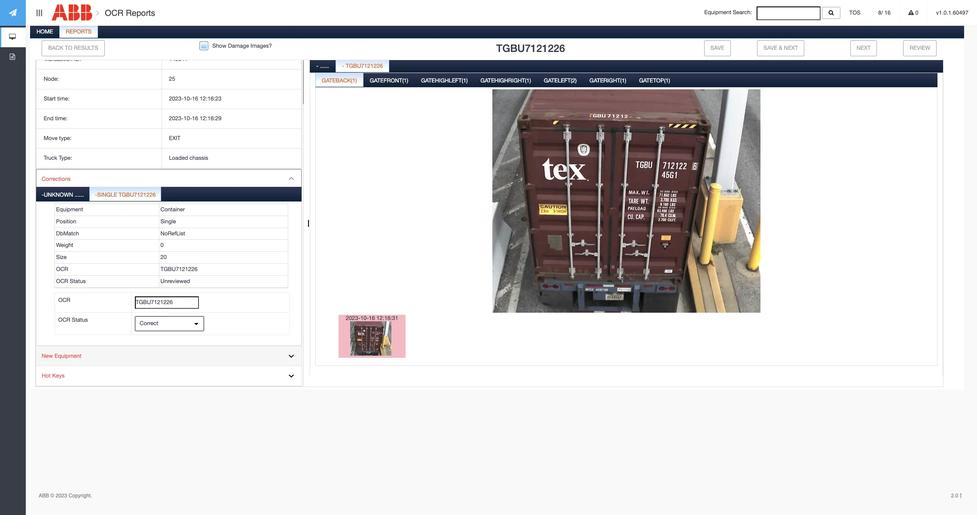 Task type: locate. For each thing, give the bounding box(es) containing it.
status down weight
[[70, 278, 86, 284]]

tgbu7121226 down corrections 'link'
[[119, 192, 156, 198]]

save inside save button
[[711, 45, 724, 51]]

1 vertical spatial reports
[[66, 28, 92, 35]]

0 up 20
[[161, 242, 164, 249]]

equipment up position
[[56, 206, 83, 213]]

1 vertical spatial 0
[[161, 242, 164, 249]]

16 left 12:16:23
[[192, 95, 198, 102]]

gatetop(1)
[[639, 77, 670, 84]]

2023- up the exit
[[169, 115, 184, 122]]

0 vertical spatial time:
[[57, 95, 70, 102]]

equipment right new
[[54, 353, 81, 359]]

0 horizontal spatial 0
[[161, 242, 164, 249]]

1 horizontal spatial 0
[[914, 9, 919, 16]]

10- inside "tab list"
[[360, 315, 369, 321]]

unreviewed
[[161, 278, 190, 284]]

ocr status
[[56, 278, 86, 284], [58, 317, 88, 323]]

menu containing transaction id:
[[36, 9, 302, 387]]

time: for end time:
[[55, 115, 67, 122]]

0 horizontal spatial next
[[784, 45, 798, 51]]

2023-10-16 12:16:31
[[346, 315, 398, 321]]

status up new equipment
[[72, 317, 88, 323]]

reports
[[126, 8, 155, 18], [66, 28, 92, 35]]

16 inside "tab list"
[[369, 315, 375, 321]]

tgbu7121226 up the gatefront(1)
[[346, 63, 383, 69]]

gatehighleft(1) link
[[415, 72, 474, 90]]

- ......
[[316, 63, 329, 69]]

1 vertical spatial ocr status
[[58, 317, 88, 323]]

- for - tgbu7121226
[[342, 63, 344, 69]]

0 right '8/ 16'
[[914, 9, 919, 16]]

next down "tos" dropdown button
[[857, 45, 871, 51]]

ocr status down size
[[56, 278, 86, 284]]

reports link
[[60, 24, 98, 41]]

...... right unknown on the top
[[75, 192, 84, 198]]

0 inside 0 dropdown button
[[914, 9, 919, 16]]

0 vertical spatial status
[[70, 278, 86, 284]]

navigation
[[0, 0, 26, 67]]

back to results
[[48, 45, 98, 51]]

gatefront(1) link
[[364, 72, 414, 90]]

16
[[885, 9, 891, 16], [192, 95, 198, 102], [192, 115, 198, 122], [369, 315, 375, 321]]

1 horizontal spatial next
[[857, 45, 871, 51]]

2023- down '25'
[[169, 95, 184, 102]]

2023-10-16 12:16:23
[[169, 95, 221, 102]]

8/
[[878, 9, 883, 16]]

1 vertical spatial time:
[[55, 115, 67, 122]]

save down equipment search:
[[711, 45, 724, 51]]

status
[[70, 278, 86, 284], [72, 317, 88, 323]]

0 vertical spatial equipment
[[704, 9, 731, 16]]

8/ 16 button
[[870, 0, 899, 26]]

next
[[784, 45, 798, 51], [857, 45, 871, 51]]

2.0
[[951, 493, 960, 499]]

1 vertical spatial single
[[161, 218, 176, 225]]

show damage images?
[[212, 42, 272, 49]]

&
[[779, 45, 782, 51]]

2 save from the left
[[764, 45, 777, 51]]

10- down 2023-10-16 12:16:23
[[184, 115, 192, 122]]

1 save from the left
[[711, 45, 724, 51]]

0 vertical spatial 2023-
[[169, 95, 184, 102]]

1 horizontal spatial reports
[[126, 8, 155, 18]]

equipment
[[704, 9, 731, 16], [56, 206, 83, 213], [54, 353, 81, 359]]

0 vertical spatial ocr status
[[56, 278, 86, 284]]

2023- for 2023-10-16 12:16:23
[[169, 95, 184, 102]]

...... inside menu item
[[75, 192, 84, 198]]

16 right the 8/
[[885, 9, 891, 16]]

corrections link
[[36, 169, 302, 189]]

-
[[316, 63, 318, 69], [342, 63, 344, 69], [42, 192, 44, 198], [95, 192, 97, 198]]

tgbu7121226 inside 'link'
[[346, 63, 383, 69]]

copyright.
[[69, 493, 92, 499]]

- tgbu7121226 link
[[336, 58, 389, 75]]

16 left '12:16:31' in the left bottom of the page
[[369, 315, 375, 321]]

unknown
[[44, 192, 73, 198]]

- right -unknown ......
[[95, 192, 97, 198]]

new equipment menu item
[[36, 346, 302, 366]]

move type:
[[44, 135, 72, 141]]

16 for 2023-10-16 12:16:23
[[192, 95, 198, 102]]

row group
[[37, 30, 301, 168], [55, 204, 288, 288]]

end time:
[[44, 115, 67, 122]]

bars image
[[35, 10, 43, 16]]

10- for 12:16:31
[[360, 315, 369, 321]]

1 horizontal spatial ......
[[320, 63, 329, 69]]

time: right "end" at left
[[55, 115, 67, 122]]

12:16:23
[[200, 95, 221, 102]]

weight
[[56, 242, 73, 249]]

1 vertical spatial equipment
[[56, 206, 83, 213]]

0 horizontal spatial ......
[[75, 192, 84, 198]]

1 vertical spatial status
[[72, 317, 88, 323]]

abb © 2023 copyright.
[[39, 493, 92, 499]]

- up gateback(1)
[[342, 63, 344, 69]]

ocr status up new equipment
[[58, 317, 88, 323]]

row group inside "tab list"
[[55, 204, 288, 288]]

save inside save & next button
[[764, 45, 777, 51]]

save left '&'
[[764, 45, 777, 51]]

- for - ......
[[316, 63, 318, 69]]

- down "corrections" in the top of the page
[[42, 192, 44, 198]]

truck
[[44, 155, 57, 161]]

warning image
[[908, 10, 914, 15]]

0 horizontal spatial reports
[[66, 28, 92, 35]]

back
[[48, 45, 63, 51]]

new equipment
[[42, 353, 81, 359]]

gatehighleft(1)
[[421, 77, 468, 84]]

review button
[[903, 40, 937, 56]]

10- for 12:16:29
[[184, 115, 192, 122]]

save for save & next
[[764, 45, 777, 51]]

16 left 12:16:29
[[192, 115, 198, 122]]

2023-
[[169, 95, 184, 102], [169, 115, 184, 122], [346, 315, 360, 321]]

......
[[320, 63, 329, 69], [75, 192, 84, 198]]

None field
[[757, 6, 821, 20], [135, 296, 199, 309], [757, 6, 821, 20], [135, 296, 199, 309]]

equipment inside "tab list"
[[56, 206, 83, 213]]

time: right start
[[57, 95, 70, 102]]

row group containing equipment
[[55, 204, 288, 288]]

10- up the 2023-10-16 12:16:29
[[184, 95, 192, 102]]

0 vertical spatial row group
[[37, 30, 301, 168]]

to
[[65, 45, 72, 51]]

16 for 2023-10-16 12:16:31
[[369, 315, 375, 321]]

2023- left '12:16:31' in the left bottom of the page
[[346, 315, 360, 321]]

menu item
[[36, 169, 302, 346]]

keys
[[52, 373, 65, 379]]

home
[[36, 28, 53, 35]]

1 vertical spatial 10-
[[184, 115, 192, 122]]

16 inside dropdown button
[[885, 9, 891, 16]]

1 vertical spatial ......
[[75, 192, 84, 198]]

- up gateback(1) link
[[316, 63, 318, 69]]

0 vertical spatial single
[[97, 192, 117, 198]]

tab list
[[310, 58, 943, 393], [315, 72, 938, 390], [36, 187, 302, 346]]

0 vertical spatial 10-
[[184, 95, 192, 102]]

10- left '12:16:31' in the left bottom of the page
[[360, 315, 369, 321]]

tab list containing - ......
[[310, 58, 943, 393]]

1 vertical spatial 2023-
[[169, 115, 184, 122]]

back to results button
[[42, 40, 105, 56]]

1 vertical spatial row group
[[55, 204, 288, 288]]

save
[[711, 45, 724, 51], [764, 45, 777, 51]]

2023- for 2023-10-16 12:16:31
[[346, 315, 360, 321]]

2023
[[56, 493, 67, 499]]

v1.0.1.60497
[[936, 9, 969, 16]]

0 vertical spatial reports
[[126, 8, 155, 18]]

size
[[56, 254, 67, 261]]

0 horizontal spatial single
[[97, 192, 117, 198]]

10- for 12:16:23
[[184, 95, 192, 102]]

2 vertical spatial 2023-
[[346, 315, 360, 321]]

...... up gateback(1)
[[320, 63, 329, 69]]

next right '&'
[[784, 45, 798, 51]]

8/ 16
[[878, 9, 891, 16]]

position
[[56, 218, 76, 225]]

tgbu7121226 tab list
[[29, 9, 964, 393]]

menu item containing corrections
[[36, 169, 302, 346]]

equipment for equipment search:
[[704, 9, 731, 16]]

2 vertical spatial 10-
[[360, 315, 369, 321]]

1 horizontal spatial save
[[764, 45, 777, 51]]

0 vertical spatial ......
[[320, 63, 329, 69]]

equipment left search:
[[704, 9, 731, 16]]

gateleft(2)
[[544, 77, 577, 84]]

0 vertical spatial 0
[[914, 9, 919, 16]]

gatehighright(1) link
[[475, 72, 537, 90]]

2 vertical spatial equipment
[[54, 353, 81, 359]]

gatetop(1) link
[[633, 72, 676, 90]]

10-
[[184, 95, 192, 102], [184, 115, 192, 122], [360, 315, 369, 321]]

gateright(1) link
[[584, 72, 632, 90]]

-single tgbu7121226
[[95, 192, 156, 198]]

type:
[[59, 135, 72, 141]]

menu
[[36, 9, 302, 387]]

1 horizontal spatial single
[[161, 218, 176, 225]]

- for -single tgbu7121226
[[95, 192, 97, 198]]

0 horizontal spatial save
[[711, 45, 724, 51]]



Task type: describe. For each thing, give the bounding box(es) containing it.
tos button
[[841, 0, 869, 26]]

abb
[[39, 493, 49, 499]]

©
[[50, 493, 54, 499]]

exit
[[169, 135, 180, 141]]

next button
[[850, 40, 877, 56]]

dbmatch
[[56, 230, 79, 237]]

equipment search:
[[704, 9, 757, 16]]

equipment for equipment
[[56, 206, 83, 213]]

start
[[44, 95, 56, 102]]

gateright(1)
[[590, 77, 626, 84]]

row group containing transaction id:
[[37, 30, 301, 168]]

review
[[910, 45, 930, 51]]

- for -unknown ......
[[42, 192, 44, 198]]

-unknown ...... link
[[37, 187, 89, 201]]

time: for start time:
[[57, 95, 70, 102]]

tgbu7121226 up gatehighright(1)
[[496, 42, 565, 54]]

truck type:
[[44, 155, 72, 161]]

save button
[[704, 40, 731, 56]]

1 next from the left
[[784, 45, 798, 51]]

results
[[74, 45, 98, 51]]

12:16:31
[[377, 315, 398, 321]]

25
[[169, 76, 175, 82]]

hot
[[42, 373, 51, 379]]

noreflist
[[161, 230, 185, 237]]

menu inside tgbu7121226 tab list
[[36, 9, 302, 387]]

chassis
[[189, 155, 208, 161]]

correct
[[140, 320, 158, 327]]

2023-10-16 12:16:29
[[169, 115, 221, 122]]

search image
[[829, 10, 834, 15]]

transaction id:
[[44, 56, 81, 62]]

save for save
[[711, 45, 724, 51]]

end
[[44, 115, 54, 122]]

2 next from the left
[[857, 45, 871, 51]]

reports inside tgbu7121226 tab list
[[66, 28, 92, 35]]

save & next
[[764, 45, 798, 51]]

gatefront(1)
[[370, 77, 408, 84]]

node:
[[44, 76, 59, 82]]

gatehighright(1)
[[481, 77, 531, 84]]

12:16:29
[[200, 115, 221, 122]]

save & next button
[[757, 40, 805, 56]]

tgbu7121226 up unreviewed
[[161, 266, 198, 272]]

16 for 2023-10-16 12:16:29
[[192, 115, 198, 122]]

corrections
[[42, 176, 71, 182]]

gateleft(2) link
[[538, 72, 583, 90]]

new
[[42, 353, 53, 359]]

- tgbu7121226
[[342, 63, 383, 69]]

transaction
[[44, 56, 72, 62]]

new equipment link
[[36, 346, 302, 366]]

container
[[161, 206, 185, 213]]

damage
[[228, 42, 249, 49]]

gateback(1)
[[322, 77, 357, 84]]

long arrow up image
[[960, 493, 962, 498]]

home link
[[31, 24, 59, 41]]

tos
[[849, 9, 861, 16]]

tab list containing -unknown ......
[[36, 187, 302, 346]]

0 button
[[900, 0, 927, 26]]

loaded
[[169, 155, 188, 161]]

id:
[[74, 56, 81, 62]]

gateback(1) link
[[316, 72, 363, 90]]

v1.0.1.60497 button
[[928, 0, 977, 26]]

-single tgbu7121226 link
[[90, 187, 161, 201]]

images?
[[251, 42, 272, 49]]

start time:
[[44, 95, 70, 102]]

loaded chassis
[[169, 155, 208, 161]]

0 inside tgbu7121226 tab list
[[161, 242, 164, 249]]

ocr reports
[[103, 8, 155, 18]]

move
[[44, 135, 58, 141]]

- ...... link
[[310, 58, 335, 75]]

show
[[212, 42, 227, 49]]

20
[[161, 254, 167, 261]]

search:
[[733, 9, 752, 16]]

tab list containing gateback(1)
[[315, 72, 938, 390]]

...... inside 'link'
[[320, 63, 329, 69]]

2023- for 2023-10-16 12:16:29
[[169, 115, 184, 122]]

hot keys link
[[36, 366, 302, 386]]

-unknown ......
[[42, 192, 84, 198]]

149841
[[169, 56, 188, 62]]

type:
[[59, 155, 72, 161]]

hot keys
[[42, 373, 65, 379]]



Task type: vqa. For each thing, say whether or not it's contained in the screenshot.
first the Next from right
yes



